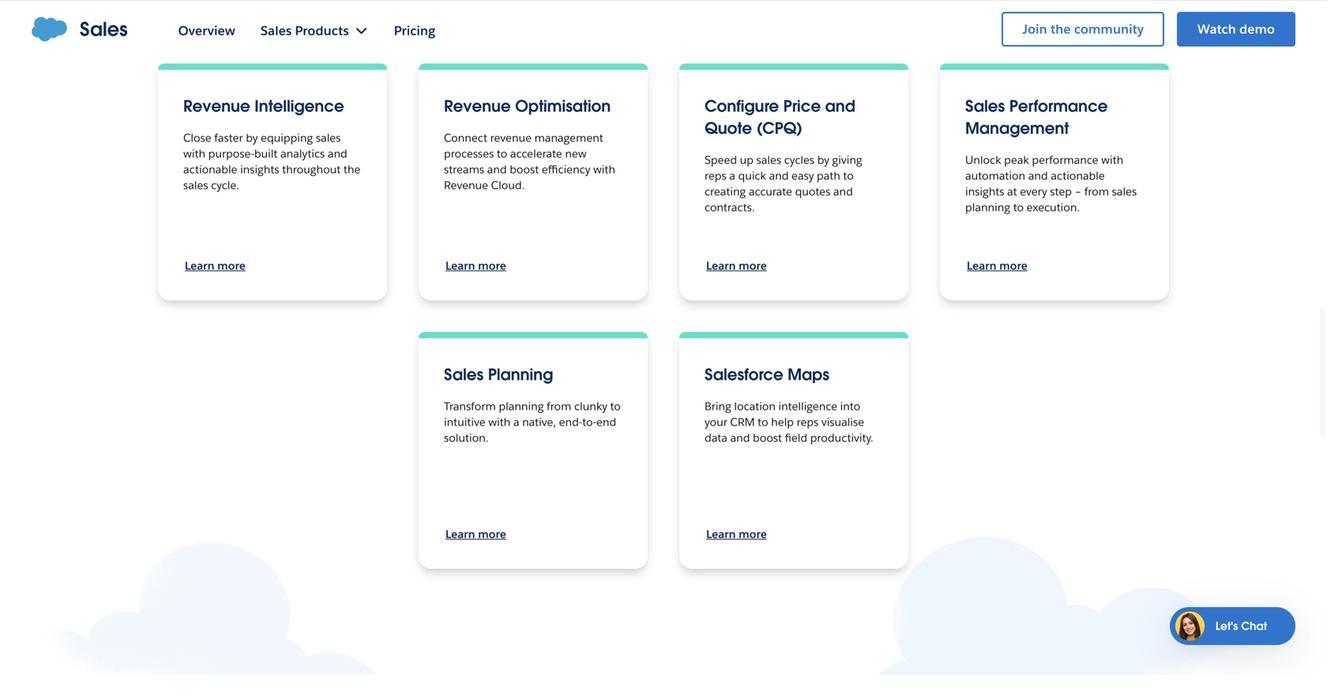 Task type: describe. For each thing, give the bounding box(es) containing it.
unlock peak performance with automation and actionable insights at every step – from sales planning to execution.
[[966, 153, 1137, 215]]

to inside connect revenue management processes to accelerate new streams and boost efficiency with revenue cloud.
[[497, 147, 508, 161]]

salesforce context menu utility navigation
[[990, 10, 1296, 48]]

00800
[[935, 31, 968, 45]]

from inside transform planning from clunky to intuitive with a native, end-to-end solution.
[[547, 399, 572, 414]]

with inside close faster by equipping sales with purpose-built analytics and actionable insights throughout the sales cycle.
[[183, 147, 206, 161]]

intelligence
[[255, 96, 344, 117]]

path
[[817, 169, 841, 183]]

let's chat button
[[1170, 608, 1296, 646]]

insights inside close faster by equipping sales with purpose-built analytics and actionable insights throughout the sales cycle.
[[240, 162, 279, 177]]

accelerate
[[510, 147, 562, 161]]

efficiency
[[542, 162, 591, 177]]

analytics
[[281, 147, 325, 161]]

every
[[1020, 185, 1048, 199]]

sales up "analytics"
[[316, 131, 341, 145]]

0 vertical spatial sales
[[80, 17, 128, 41]]

learn more link for sales performance management
[[966, 256, 1030, 275]]

configure price and quote (cpq)
[[705, 96, 856, 139]]

speed
[[705, 153, 737, 167]]

planning
[[488, 365, 553, 385]]

cloud.
[[491, 178, 525, 192]]

revenue for revenue intelligence
[[183, 96, 250, 117]]

salesforce
[[705, 365, 784, 385]]

execution.
[[1027, 200, 1080, 215]]

let's chat
[[1216, 620, 1268, 634]]

and inside close faster by equipping sales with purpose-built analytics and actionable insights throughout the sales cycle.
[[328, 147, 348, 161]]

close
[[183, 131, 212, 145]]

up
[[740, 153, 754, 167]]

learn for sales performance management
[[967, 259, 997, 273]]

let's
[[1216, 620, 1239, 634]]

sales link
[[32, 17, 128, 42]]

transform planning from clunky to intuitive with a native, end-to-end solution.
[[444, 399, 621, 445]]

bring location intelligence into your crm to help reps visualise data and boost field productivity.
[[705, 399, 874, 445]]

native,
[[523, 415, 556, 430]]

revenue inside connect revenue management processes to accelerate new streams and boost efficiency with revenue cloud.
[[444, 178, 488, 192]]

unlock
[[966, 153, 1002, 167]]

and up accurate
[[769, 169, 789, 183]]

revenue
[[491, 131, 532, 145]]

contact
[[953, 12, 994, 26]]

more for salesforce maps
[[739, 528, 767, 542]]

to inside bring location intelligence into your crm to help reps visualise data and boost field productivity.
[[758, 415, 769, 430]]

salesforce maps
[[705, 365, 830, 385]]

actionable inside unlock peak performance with automation and actionable insights at every step – from sales planning to execution.
[[1051, 169, 1105, 183]]

sales performance management
[[966, 96, 1108, 139]]

revenue for revenue optimisation
[[444, 96, 511, 117]]

learn more link for salesforce maps
[[705, 525, 769, 544]]

more for sales planning
[[478, 528, 506, 542]]

intelligence
[[779, 399, 838, 414]]

with inside connect revenue management processes to accelerate new streams and boost efficiency with revenue cloud.
[[594, 162, 616, 177]]

revenue optimisation link
[[444, 96, 611, 117]]

learn more for revenue intelligence
[[185, 259, 246, 273]]

and inside unlock peak performance with automation and actionable insights at every step – from sales planning to execution.
[[1029, 169, 1048, 183]]

visualise
[[822, 415, 865, 430]]

sales for sales performance management
[[966, 96, 1005, 117]]

maps
[[788, 365, 830, 385]]

processes
[[444, 147, 494, 161]]

solution.
[[444, 431, 489, 445]]

to inside unlock peak performance with automation and actionable insights at every step – from sales planning to execution.
[[1014, 200, 1024, 215]]

learn more link for revenue optimisation
[[444, 256, 508, 275]]

management
[[535, 131, 604, 145]]

productivity.
[[811, 431, 874, 445]]

your
[[705, 415, 728, 430]]

into
[[841, 399, 861, 414]]

revenue intelligence link
[[183, 96, 344, 117]]

management
[[966, 118, 1069, 139]]

sales inside the speed up sales cycles by giving reps a quick and easy path to creating accurate quotes and contracts.
[[757, 153, 782, 167]]

by inside close faster by equipping sales with purpose-built analytics and actionable insights throughout the sales cycle.
[[246, 131, 258, 145]]

insights inside unlock peak performance with automation and actionable insights at every step – from sales planning to execution.
[[966, 185, 1005, 199]]

connect
[[444, 131, 488, 145]]

cycles
[[785, 153, 815, 167]]

reps inside the speed up sales cycles by giving reps a quick and easy path to creating accurate quotes and contracts.
[[705, 169, 727, 183]]

optimisation
[[515, 96, 611, 117]]

boost inside connect revenue management processes to accelerate new streams and boost efficiency with revenue cloud.
[[510, 162, 539, 177]]

and inside configure price and quote (cpq)
[[826, 96, 856, 117]]

chat
[[1242, 620, 1268, 634]]

sales planning link
[[444, 365, 553, 385]]

peak
[[1005, 153, 1030, 167]]

learn for configure price and quote (cpq)
[[707, 259, 736, 273]]

with inside unlock peak performance with automation and actionable insights at every step – from sales planning to execution.
[[1102, 153, 1124, 167]]

learn for salesforce maps
[[707, 528, 736, 542]]

end-
[[559, 415, 583, 430]]

transform
[[444, 399, 496, 414]]



Task type: locate. For each thing, give the bounding box(es) containing it.
0 horizontal spatial boost
[[510, 162, 539, 177]]

0 horizontal spatial reps
[[705, 169, 727, 183]]

1 horizontal spatial boost
[[753, 431, 782, 445]]

performance
[[1010, 96, 1108, 117]]

with right efficiency
[[594, 162, 616, 177]]

0 vertical spatial by
[[246, 131, 258, 145]]

a
[[730, 169, 736, 183], [514, 415, 520, 430]]

and down path
[[834, 185, 853, 199]]

with
[[183, 147, 206, 161], [1102, 153, 1124, 167], [594, 162, 616, 177], [489, 415, 511, 430]]

sales right up on the right top of the page
[[757, 153, 782, 167]]

1 vertical spatial from
[[547, 399, 572, 414]]

quick
[[739, 169, 767, 183]]

to down giving
[[844, 169, 854, 183]]

1 vertical spatial a
[[514, 415, 520, 430]]

revenue up faster
[[183, 96, 250, 117]]

easy
[[792, 169, 814, 183]]

actionable up the –
[[1051, 169, 1105, 183]]

insights down automation
[[966, 185, 1005, 199]]

a for sales planning
[[514, 415, 520, 430]]

0 horizontal spatial by
[[246, 131, 258, 145]]

boost inside bring location intelligence into your crm to help reps visualise data and boost field productivity.
[[753, 431, 782, 445]]

from right the –
[[1085, 185, 1110, 199]]

revenue intelligence
[[183, 96, 344, 117]]

salesforce maps link
[[705, 365, 830, 385]]

clunky
[[575, 399, 608, 414]]

configure
[[705, 96, 779, 117]]

with down transform
[[489, 415, 511, 430]]

sales right the –
[[1112, 185, 1137, 199]]

0 vertical spatial insights
[[240, 162, 279, 177]]

1 horizontal spatial sales
[[444, 365, 484, 385]]

sales planning
[[444, 365, 553, 385]]

learn more for revenue optimisation
[[446, 259, 506, 273]]

0 vertical spatial from
[[1085, 185, 1110, 199]]

from inside unlock peak performance with automation and actionable insights at every step – from sales planning to execution.
[[1085, 185, 1110, 199]]

to-
[[583, 415, 597, 430]]

0 vertical spatial reps
[[705, 169, 727, 183]]

more
[[217, 259, 246, 273], [478, 259, 506, 273], [739, 259, 767, 273], [1000, 259, 1028, 273], [478, 528, 506, 542], [739, 528, 767, 542]]

a inside transform planning from clunky to intuitive with a native, end-to-end solution.
[[514, 415, 520, 430]]

accurate
[[749, 185, 793, 199]]

to down at
[[1014, 200, 1024, 215]]

equipping
[[261, 131, 313, 145]]

1 vertical spatial boost
[[753, 431, 782, 445]]

7253
[[971, 31, 998, 45]]

(cpq)
[[757, 118, 803, 139]]

1 vertical spatial by
[[818, 153, 830, 167]]

from up end- at the left
[[547, 399, 572, 414]]

purpose-
[[208, 147, 254, 161]]

end
[[597, 415, 617, 430]]

us
[[997, 12, 1010, 26]]

to down the revenue
[[497, 147, 508, 161]]

revenue optimisation
[[444, 96, 611, 117]]

revenue up connect at the left of page
[[444, 96, 511, 117]]

planning
[[966, 200, 1011, 215], [499, 399, 544, 414]]

1 vertical spatial sales
[[966, 96, 1005, 117]]

and up cloud.
[[487, 162, 507, 177]]

1 horizontal spatial reps
[[797, 415, 819, 430]]

a left native,
[[514, 415, 520, 430]]

a for configure price and quote (cpq)
[[730, 169, 736, 183]]

data
[[705, 431, 728, 445]]

to down location
[[758, 415, 769, 430]]

a inside the speed up sales cycles by giving reps a quick and easy path to creating accurate quotes and contracts.
[[730, 169, 736, 183]]

1 horizontal spatial insights
[[966, 185, 1005, 199]]

help
[[771, 415, 794, 430]]

to inside transform planning from clunky to intuitive with a native, end-to-end solution.
[[611, 399, 621, 414]]

streams
[[444, 162, 485, 177]]

quote
[[705, 118, 752, 139]]

boost down help
[[753, 431, 782, 445]]

automation
[[966, 169, 1026, 183]]

boost down accelerate
[[510, 162, 539, 177]]

built
[[254, 147, 278, 161]]

with inside transform planning from clunky to intuitive with a native, end-to-end solution.
[[489, 415, 511, 430]]

cycle.
[[211, 178, 239, 192]]

crm
[[731, 415, 755, 430]]

sales performance management link
[[966, 96, 1108, 139]]

reps down speed
[[705, 169, 727, 183]]

0 horizontal spatial planning
[[499, 399, 544, 414]]

learn for revenue optimisation
[[446, 259, 475, 273]]

0 horizontal spatial actionable
[[183, 162, 237, 177]]

and right 'price'
[[826, 96, 856, 117]]

quotes
[[796, 185, 831, 199]]

1 vertical spatial insights
[[966, 185, 1005, 199]]

1 horizontal spatial by
[[818, 153, 830, 167]]

0 horizontal spatial insights
[[240, 162, 279, 177]]

actionable up cycle. at top left
[[183, 162, 237, 177]]

insights down "built"
[[240, 162, 279, 177]]

creating
[[705, 185, 746, 199]]

performance
[[1032, 153, 1099, 167]]

learn more
[[185, 259, 246, 273], [446, 259, 506, 273], [707, 259, 767, 273], [967, 259, 1028, 273], [446, 528, 506, 542], [707, 528, 767, 542]]

the
[[344, 162, 361, 177]]

1 vertical spatial reps
[[797, 415, 819, 430]]

learn more link for revenue intelligence
[[183, 256, 247, 275]]

reps inside bring location intelligence into your crm to help reps visualise data and boost field productivity.
[[797, 415, 819, 430]]

at
[[1008, 185, 1018, 199]]

sales inside unlock peak performance with automation and actionable insights at every step – from sales planning to execution.
[[1112, 185, 1137, 199]]

learn for sales planning
[[446, 528, 475, 542]]

planning inside transform planning from clunky to intuitive with a native, end-to-end solution.
[[499, 399, 544, 414]]

close faster by equipping sales with purpose-built analytics and actionable insights throughout the sales cycle.
[[183, 131, 361, 192]]

contracts.
[[705, 200, 755, 215]]

actionable
[[183, 162, 237, 177], [1051, 169, 1105, 183]]

1 horizontal spatial a
[[730, 169, 736, 183]]

reps
[[705, 169, 727, 183], [797, 415, 819, 430]]

1 horizontal spatial actionable
[[1051, 169, 1105, 183]]

sales for sales planning
[[444, 365, 484, 385]]

by up path
[[818, 153, 830, 167]]

2 horizontal spatial sales
[[966, 96, 1005, 117]]

and
[[826, 96, 856, 117], [328, 147, 348, 161], [487, 162, 507, 177], [769, 169, 789, 183], [1029, 169, 1048, 183], [834, 185, 853, 199], [731, 431, 750, 445]]

planning down at
[[966, 200, 1011, 215]]

bring
[[705, 399, 732, 414]]

reps down intelligence
[[797, 415, 819, 430]]

0 horizontal spatial from
[[547, 399, 572, 414]]

speed up sales cycles by giving reps a quick and easy path to creating accurate quotes and contracts.
[[705, 153, 863, 215]]

1 horizontal spatial from
[[1085, 185, 1110, 199]]

with right 'performance'
[[1102, 153, 1124, 167]]

learn more link for configure price and quote (cpq)
[[705, 256, 769, 275]]

1 vertical spatial planning
[[499, 399, 544, 414]]

insights
[[240, 162, 279, 177], [966, 185, 1005, 199]]

0 vertical spatial planning
[[966, 200, 1011, 215]]

sales left cycle. at top left
[[183, 178, 208, 192]]

connect revenue management processes to accelerate new streams and boost efficiency with revenue cloud.
[[444, 131, 616, 192]]

learn more for configure price and quote (cpq)
[[707, 259, 767, 273]]

throughout
[[282, 162, 341, 177]]

location
[[735, 399, 776, 414]]

0 vertical spatial boost
[[510, 162, 539, 177]]

and down crm
[[731, 431, 750, 445]]

actionable inside close faster by equipping sales with purpose-built analytics and actionable insights throughout the sales cycle.
[[183, 162, 237, 177]]

contact us link
[[953, 12, 1010, 26]]

configure price and quote (cpq) link
[[705, 96, 856, 139]]

and up the
[[328, 147, 348, 161]]

by inside the speed up sales cycles by giving reps a quick and easy path to creating accurate quotes and contracts.
[[818, 153, 830, 167]]

price
[[784, 96, 821, 117]]

learn more for salesforce maps
[[707, 528, 767, 542]]

contact us 00800 7253 3333
[[935, 12, 1028, 45]]

and up every
[[1029, 169, 1048, 183]]

–
[[1075, 185, 1082, 199]]

field
[[785, 431, 808, 445]]

2 vertical spatial sales
[[444, 365, 484, 385]]

sales
[[80, 17, 128, 41], [966, 96, 1005, 117], [444, 365, 484, 385]]

more for revenue intelligence
[[217, 259, 246, 273]]

learn more for sales planning
[[446, 528, 506, 542]]

from
[[1085, 185, 1110, 199], [547, 399, 572, 414]]

and inside connect revenue management processes to accelerate new streams and boost efficiency with revenue cloud.
[[487, 162, 507, 177]]

0 vertical spatial a
[[730, 169, 736, 183]]

sales
[[316, 131, 341, 145], [757, 153, 782, 167], [183, 178, 208, 192], [1112, 185, 1137, 199]]

more for revenue optimisation
[[478, 259, 506, 273]]

by up "built"
[[246, 131, 258, 145]]

learn for revenue intelligence
[[185, 259, 215, 273]]

1 horizontal spatial planning
[[966, 200, 1011, 215]]

faster
[[214, 131, 243, 145]]

learn more for sales performance management
[[967, 259, 1028, 273]]

revenue down streams at left
[[444, 178, 488, 192]]

learn more link for sales planning
[[444, 525, 508, 544]]

a up creating
[[730, 169, 736, 183]]

intuitive
[[444, 415, 486, 430]]

more for sales performance management
[[1000, 259, 1028, 273]]

learn more link
[[183, 256, 247, 275], [444, 256, 508, 275], [705, 256, 769, 275], [966, 256, 1030, 275], [444, 525, 508, 544], [705, 525, 769, 544]]

and inside bring location intelligence into your crm to help reps visualise data and boost field productivity.
[[731, 431, 750, 445]]

0 horizontal spatial sales
[[80, 17, 128, 41]]

to inside the speed up sales cycles by giving reps a quick and easy path to creating accurate quotes and contracts.
[[844, 169, 854, 183]]

new
[[565, 147, 587, 161]]

more for configure price and quote (cpq)
[[739, 259, 767, 273]]

sales inside sales performance management
[[966, 96, 1005, 117]]

planning up native,
[[499, 399, 544, 414]]

site tools navigation
[[906, 9, 1296, 54]]

step
[[1051, 185, 1072, 199]]

revenue
[[183, 96, 250, 117], [444, 96, 511, 117], [444, 178, 488, 192]]

with down close
[[183, 147, 206, 161]]

0 horizontal spatial a
[[514, 415, 520, 430]]

giving
[[833, 153, 863, 167]]

to up end
[[611, 399, 621, 414]]

3333
[[1001, 31, 1028, 45]]

planning inside unlock peak performance with automation and actionable insights at every step – from sales planning to execution.
[[966, 200, 1011, 215]]



Task type: vqa. For each thing, say whether or not it's contained in the screenshot.
Sales related to Sales Planning
yes



